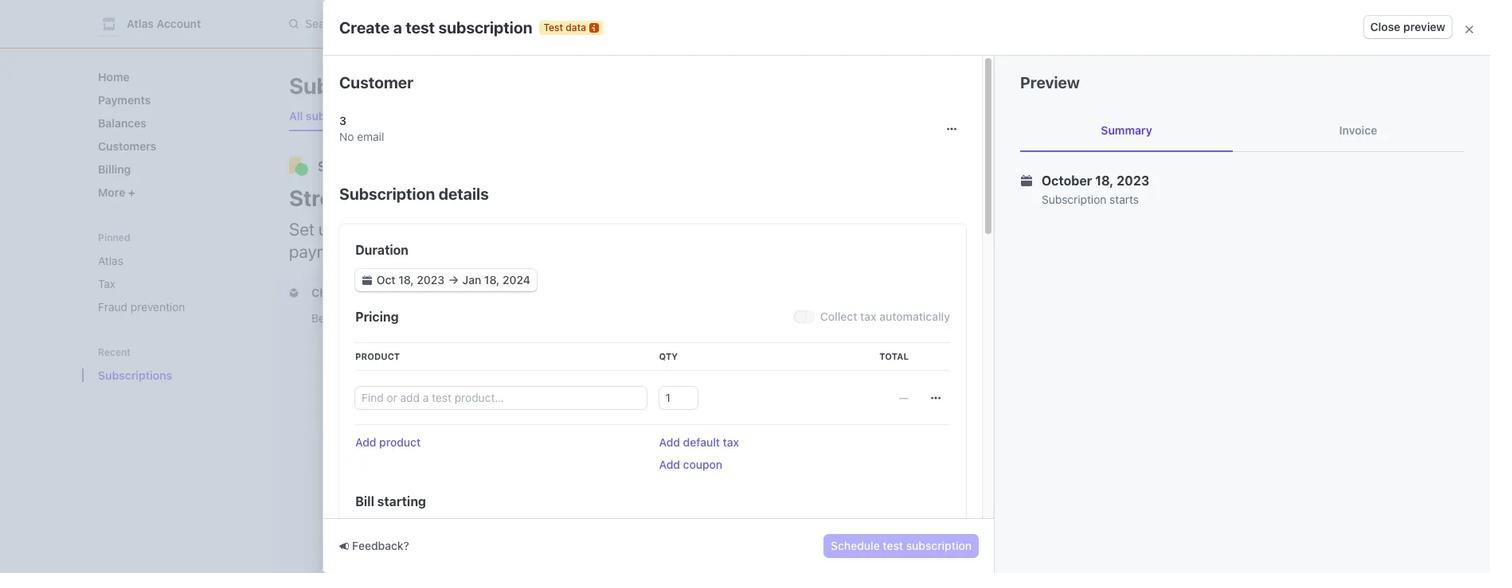 Task type: vqa. For each thing, say whether or not it's contained in the screenshot.
the right Pricing
yes



Task type: describe. For each thing, give the bounding box(es) containing it.
collect
[[820, 310, 857, 323]]

3 no email
[[339, 114, 384, 143]]

0 horizontal spatial recurring
[[509, 311, 555, 325]]

view for seat based
[[650, 410, 676, 424]]

on inside 'usage based charge customers based on how much they use in a billing cycle.'
[[456, 487, 469, 500]]

add coupon button
[[659, 457, 723, 473]]

add default tax
[[659, 436, 739, 449]]

provide
[[324, 366, 363, 379]]

common
[[461, 311, 506, 325]]

based left how
[[421, 487, 453, 500]]

filter
[[1049, 79, 1075, 92]]

starter
[[1087, 193, 1123, 206]]

view docs for usage
[[324, 531, 378, 545]]

0 vertical spatial billing
[[458, 185, 521, 211]]

tax link
[[92, 271, 245, 297]]

data
[[746, 49, 768, 59]]

schedule test subscription button
[[825, 535, 978, 558]]

schedule test subscription
[[831, 539, 972, 553]]

model.
[[689, 503, 724, 516]]

no
[[339, 130, 354, 143]]

service.
[[324, 382, 364, 395]]

all subscriptions link
[[283, 105, 385, 127]]

customers link
[[92, 133, 245, 159]]

email
[[357, 130, 384, 143]]

pricing down 'see' on the left of the page
[[650, 503, 686, 516]]

people
[[827, 366, 862, 379]]

charge
[[324, 487, 361, 500]]

see
[[650, 487, 670, 500]]

automatically
[[880, 310, 950, 323]]

using
[[865, 366, 893, 379]]

home link
[[92, 64, 245, 90]]

add for add default tax
[[659, 436, 680, 449]]

data
[[566, 21, 586, 33]]

feedback?
[[352, 539, 409, 553]]

summary
[[1101, 123, 1152, 137]]

prices,
[[481, 366, 516, 379]]

streamline
[[289, 185, 402, 211]]

0 horizontal spatial subscription
[[339, 185, 435, 203]]

pinned navigation links element
[[92, 231, 245, 320]]

invoice link
[[1252, 110, 1465, 151]]

on inside good-better-best provide a choice of escalating prices, based on tier of service.
[[553, 366, 566, 379]]

your down details on the top left of the page
[[440, 219, 473, 240]]

docs for charge
[[353, 531, 378, 545]]

create a test subscription
[[339, 18, 532, 36]]

view docs button for best
[[315, 400, 398, 429]]

a inside 'usage based charge customers based on how much they use in a billing cycle.'
[[586, 487, 593, 500]]

qty
[[659, 351, 678, 362]]

view docs button for determine
[[641, 400, 724, 429]]

they
[[528, 487, 550, 500]]

core navigation links element
[[92, 64, 245, 205]]

customer
[[339, 73, 413, 92]]

best
[[403, 348, 430, 362]]

feedback? button
[[339, 538, 409, 554]]

models.
[[597, 311, 637, 325]]

prevention
[[131, 300, 185, 314]]

coupon
[[683, 458, 723, 472]]

add default tax button
[[659, 435, 739, 451]]

all
[[289, 109, 303, 123]]

1 horizontal spatial tax
[[860, 310, 877, 323]]

before you start, learn about common recurring pricing models.
[[311, 311, 637, 325]]

your up "manage"
[[406, 185, 453, 211]]

bill
[[355, 495, 374, 509]]

based inside good-better-best provide a choice of escalating prices, based on tier of service.
[[519, 366, 550, 379]]

model inside other pricing model see products and prices guidance to help shape your pricing model.
[[731, 469, 768, 483]]

manage
[[375, 219, 436, 240]]

test data
[[544, 21, 586, 33]]

atlas for atlas account
[[127, 17, 154, 30]]

start date field
[[374, 272, 448, 288]]

subscription inside button
[[906, 539, 972, 553]]

payments link
[[92, 87, 245, 113]]

help
[[842, 487, 864, 500]]

good-better-best provide a choice of escalating prices, based on tier of service.
[[324, 348, 599, 395]]

payments
[[289, 241, 364, 262]]

fraud
[[98, 300, 128, 314]]

test inside button
[[883, 539, 903, 553]]

accept
[[830, 219, 882, 240]]

recent
[[98, 346, 131, 358]]

up
[[319, 219, 338, 240]]

—
[[899, 391, 909, 405]]

streamline your billing workflows set up and manage your billing operations to capture more revenue and accept recurring payments globally.
[[289, 185, 954, 262]]

add product
[[355, 436, 421, 449]]

view for good-better-best
[[324, 410, 350, 424]]

fraud prevention
[[98, 300, 185, 314]]

prices
[[744, 487, 776, 500]]

add for add product
[[355, 436, 376, 449]]

products
[[673, 487, 719, 500]]

test
[[723, 49, 744, 59]]

docs for determine
[[679, 410, 705, 424]]

operations
[[525, 219, 606, 240]]

view docs for good-
[[324, 410, 378, 424]]

subscription inside october 18, 2023 subscription starts
[[1042, 193, 1107, 206]]

payments
[[98, 93, 151, 107]]

escalating
[[425, 366, 478, 379]]

october
[[1042, 174, 1092, 188]]

view docs for seat
[[650, 410, 705, 424]]

account
[[157, 17, 201, 30]]

by
[[736, 366, 748, 379]]

billing link
[[92, 156, 245, 182]]

more
[[98, 186, 128, 199]]

pricing up products
[[687, 469, 728, 483]]

test
[[544, 21, 563, 33]]



Task type: locate. For each thing, give the bounding box(es) containing it.
0 horizontal spatial subscription
[[439, 18, 532, 36]]

subscription down "october"
[[1042, 193, 1107, 206]]

1 vertical spatial to
[[829, 487, 839, 500]]

recurring right common
[[509, 311, 555, 325]]

1 horizontal spatial recurring
[[886, 219, 954, 240]]

view left "feedback?"
[[324, 531, 350, 545]]

your right shape
[[902, 487, 924, 500]]

subscriptions down recent
[[98, 369, 172, 382]]

billing for billing
[[98, 162, 131, 176]]

total
[[880, 351, 909, 362]]

add up add coupon
[[659, 436, 680, 449]]

view
[[324, 410, 350, 424], [650, 410, 676, 424], [324, 531, 350, 545]]

based
[[680, 348, 717, 362], [519, 366, 550, 379], [365, 469, 401, 483], [421, 487, 453, 500]]

price
[[707, 366, 733, 379]]

atlas
[[127, 17, 154, 30], [98, 254, 123, 268]]

collect tax automatically
[[820, 310, 950, 323]]

a inside good-better-best provide a choice of escalating prices, based on tier of service.
[[366, 366, 372, 379]]

view down service.
[[324, 410, 350, 424]]

atlas inside button
[[127, 17, 154, 30]]

0 horizontal spatial on
[[456, 487, 469, 500]]

view for usage based
[[324, 531, 350, 545]]

based up "customers"
[[365, 469, 401, 483]]

subscriptions link
[[92, 362, 222, 389]]

docs up add default tax
[[679, 410, 705, 424]]

on left how
[[456, 487, 469, 500]]

1 vertical spatial billing
[[477, 219, 521, 240]]

0 vertical spatial on
[[553, 366, 566, 379]]

0 horizontal spatial test
[[406, 18, 435, 36]]

1 vertical spatial subscriptions
[[318, 159, 404, 174]]

a down total
[[896, 366, 902, 379]]

0 horizontal spatial tax
[[723, 436, 739, 449]]

billing
[[98, 162, 131, 176], [1052, 193, 1084, 206]]

svg image inside the choose your pricing model dropdown button
[[289, 288, 299, 298]]

billing up "more"
[[98, 162, 131, 176]]

0 horizontal spatial atlas
[[98, 254, 123, 268]]

subscription up "manage"
[[339, 185, 435, 203]]

1 horizontal spatial to
[[829, 487, 839, 500]]

set
[[289, 219, 315, 240]]

18,
[[1095, 174, 1114, 188]]

pricing up learn
[[383, 286, 421, 299]]

test
[[406, 18, 435, 36], [883, 539, 903, 553]]

2 horizontal spatial of
[[813, 366, 824, 379]]

svg image inside the filter popup button
[[1033, 81, 1042, 91]]

use
[[553, 487, 571, 500]]

add for add coupon
[[659, 458, 680, 472]]

0 vertical spatial subscriptions
[[289, 72, 434, 99]]

view docs button down subscription.
[[641, 400, 724, 429]]

based right 'prices,'
[[519, 366, 550, 379]]

seat based determine price by the number of people using a subscription.
[[650, 348, 902, 395]]

1 horizontal spatial test
[[883, 539, 903, 553]]

and left accept
[[798, 219, 826, 240]]

and left prices
[[722, 487, 741, 500]]

view docs button for charge
[[315, 521, 398, 550]]

atlas for atlas
[[98, 254, 123, 268]]

of right tier
[[589, 366, 599, 379]]

based up the price
[[680, 348, 717, 362]]

recurring inside streamline your billing workflows set up and manage your billing operations to capture more revenue and accept recurring payments globally.
[[886, 219, 954, 240]]

of down the best at the bottom of page
[[412, 366, 422, 379]]

billing for billing starter
[[1052, 193, 1084, 206]]

0 horizontal spatial billing
[[98, 162, 131, 176]]

docs down 'cycle.'
[[353, 531, 378, 545]]

seat
[[650, 348, 677, 362]]

Search search field
[[280, 9, 729, 39]]

billing starter
[[1052, 193, 1123, 206]]

a right create
[[393, 18, 402, 36]]

pinned
[[98, 232, 130, 244]]

1 vertical spatial tax
[[723, 436, 739, 449]]

close preview
[[1370, 20, 1446, 33]]

number
[[771, 366, 810, 379]]

your up you
[[356, 286, 380, 299]]

view docs down subscription.
[[650, 410, 705, 424]]

0 vertical spatial tax
[[860, 310, 877, 323]]

guidance
[[779, 487, 826, 500]]

3
[[339, 114, 346, 127]]

docs
[[353, 410, 378, 424], [679, 410, 705, 424], [353, 531, 378, 545]]

1 horizontal spatial and
[[722, 487, 741, 500]]

to inside other pricing model see products and prices guidance to help shape your pricing model.
[[829, 487, 839, 500]]

revenue
[[733, 219, 794, 240]]

billing inside billing "link"
[[98, 162, 131, 176]]

create
[[339, 18, 390, 36]]

search
[[305, 17, 342, 30]]

1 vertical spatial pricing
[[355, 310, 399, 324]]

0 vertical spatial recurring
[[886, 219, 954, 240]]

view down subscription.
[[650, 410, 676, 424]]

test data
[[723, 49, 768, 59]]

and
[[342, 219, 371, 240], [798, 219, 826, 240], [722, 487, 741, 500]]

subscriptions inside recent navigation links element
[[98, 369, 172, 382]]

2 of from the left
[[589, 366, 599, 379]]

about
[[428, 311, 458, 325]]

tab list
[[1020, 110, 1465, 152]]

billing inside 'usage based charge customers based on how much they use in a billing cycle.'
[[324, 503, 355, 516]]

atlas down pinned
[[98, 254, 123, 268]]

1 horizontal spatial atlas
[[127, 17, 154, 30]]

Find or add a test product… text field
[[355, 387, 646, 409]]

1 vertical spatial recurring
[[509, 311, 555, 325]]

pricing left the models.
[[558, 311, 594, 325]]

how
[[472, 487, 493, 500]]

tab list containing summary
[[1020, 110, 1465, 152]]

capture
[[629, 219, 687, 240]]

billing
[[458, 185, 521, 211], [477, 219, 521, 240], [324, 503, 355, 516]]

1 vertical spatial billing
[[1052, 193, 1084, 206]]

and inside other pricing model see products and prices guidance to help shape your pricing model.
[[722, 487, 741, 500]]

of
[[412, 366, 422, 379], [589, 366, 599, 379], [813, 366, 824, 379]]

view docs down 'cycle.'
[[324, 531, 378, 545]]

preview
[[1020, 73, 1080, 92]]

pricing down the choose your pricing model dropdown button at the left of the page
[[355, 310, 399, 324]]

balances link
[[92, 110, 245, 136]]

add
[[355, 436, 376, 449], [659, 436, 680, 449], [659, 458, 680, 472]]

2023
[[1117, 174, 1150, 188]]

0 vertical spatial subscription
[[439, 18, 532, 36]]

your
[[406, 185, 453, 211], [440, 219, 473, 240], [356, 286, 380, 299], [902, 487, 924, 500]]

1 horizontal spatial pricing
[[1036, 159, 1079, 174]]

1 horizontal spatial subscription
[[906, 539, 972, 553]]

learn
[[400, 311, 425, 325]]

1 horizontal spatial billing
[[1052, 193, 1084, 206]]

shape
[[867, 487, 899, 500]]

product
[[355, 351, 400, 362]]

1 vertical spatial test
[[883, 539, 903, 553]]

view docs button
[[315, 400, 398, 429], [641, 400, 724, 429], [315, 521, 398, 550]]

pricing
[[383, 286, 421, 299], [558, 311, 594, 325], [687, 469, 728, 483], [650, 503, 686, 516]]

pricing inside dropdown button
[[383, 286, 421, 299]]

subscription
[[339, 185, 435, 203], [1042, 193, 1107, 206]]

home
[[98, 70, 130, 84]]

0 horizontal spatial of
[[412, 366, 422, 379]]

svg image
[[1033, 81, 1042, 91], [947, 124, 957, 134], [362, 276, 372, 285], [289, 288, 299, 298], [931, 394, 941, 403]]

atlas account
[[127, 17, 201, 30]]

subscription.
[[650, 382, 717, 395]]

2 vertical spatial billing
[[324, 503, 355, 516]]

determine
[[650, 366, 704, 379]]

1 vertical spatial model
[[731, 469, 768, 483]]

subscriptions up subscriptions
[[289, 72, 434, 99]]

you
[[348, 311, 367, 325]]

of left the people in the right of the page
[[813, 366, 824, 379]]

your inside other pricing model see products and prices guidance to help shape your pricing model.
[[902, 487, 924, 500]]

of inside seat based determine price by the number of people using a subscription.
[[813, 366, 824, 379]]

starting
[[377, 495, 426, 509]]

0 vertical spatial pricing
[[1036, 159, 1079, 174]]

to left capture
[[610, 219, 625, 240]]

choose
[[311, 286, 353, 299]]

close
[[1370, 20, 1401, 33]]

subscriptions down email
[[318, 159, 404, 174]]

your inside dropdown button
[[356, 286, 380, 299]]

to inside streamline your billing workflows set up and manage your billing operations to capture more revenue and accept recurring payments globally.
[[610, 219, 625, 240]]

0 horizontal spatial model
[[424, 286, 458, 299]]

more button
[[92, 179, 245, 205]]

0 vertical spatial model
[[424, 286, 458, 299]]

recent navigation links element
[[82, 346, 257, 389]]

atlas inside pinned element
[[98, 254, 123, 268]]

0 horizontal spatial to
[[610, 219, 625, 240]]

1 vertical spatial on
[[456, 487, 469, 500]]

tax right collect
[[860, 310, 877, 323]]

add product button
[[355, 435, 421, 451]]

more
[[691, 219, 729, 240]]

0 vertical spatial test
[[406, 18, 435, 36]]

view docs button down service.
[[315, 400, 398, 429]]

add left product
[[355, 436, 376, 449]]

docs for best
[[353, 410, 378, 424]]

a right in
[[586, 487, 593, 500]]

model
[[424, 286, 458, 299], [731, 469, 768, 483]]

details
[[439, 185, 489, 203]]

atlas left account
[[127, 17, 154, 30]]

before
[[311, 311, 345, 325]]

model up prices
[[731, 469, 768, 483]]

globally.
[[368, 241, 429, 262]]

choose your pricing model button
[[289, 285, 461, 301]]

model up the about
[[424, 286, 458, 299]]

None text field
[[659, 387, 697, 409]]

0 vertical spatial atlas
[[127, 17, 154, 30]]

usage based charge customers based on how much they use in a billing cycle.
[[324, 469, 593, 516]]

1 vertical spatial subscription
[[906, 539, 972, 553]]

customers
[[364, 487, 418, 500]]

on left tier
[[553, 366, 566, 379]]

a inside seat based determine price by the number of people using a subscription.
[[896, 366, 902, 379]]

0 vertical spatial to
[[610, 219, 625, 240]]

1 horizontal spatial subscription
[[1042, 193, 1107, 206]]

cycle.
[[358, 503, 388, 516]]

starts
[[1110, 193, 1139, 206]]

1 of from the left
[[412, 366, 422, 379]]

default
[[683, 436, 720, 449]]

1 vertical spatial atlas
[[98, 254, 123, 268]]

add up 'see' on the left of the page
[[659, 458, 680, 472]]

test right create
[[406, 18, 435, 36]]

3 of from the left
[[813, 366, 824, 379]]

pricing
[[1036, 159, 1079, 174], [355, 310, 399, 324]]

1 horizontal spatial on
[[553, 366, 566, 379]]

other pricing model see products and prices guidance to help shape your pricing model.
[[650, 469, 924, 516]]

recurring right accept
[[886, 219, 954, 240]]

end date field
[[459, 272, 533, 288]]

2 vertical spatial subscriptions
[[98, 369, 172, 382]]

0 horizontal spatial pricing
[[355, 310, 399, 324]]

1 horizontal spatial model
[[731, 469, 768, 483]]

0 horizontal spatial and
[[342, 219, 371, 240]]

a down product
[[366, 366, 372, 379]]

test right schedule
[[883, 539, 903, 553]]

view docs down service.
[[324, 410, 378, 424]]

1 horizontal spatial of
[[589, 366, 599, 379]]

tax inside button
[[723, 436, 739, 449]]

in
[[574, 487, 583, 500]]

based inside seat based determine price by the number of people using a subscription.
[[680, 348, 717, 362]]

tax right default
[[723, 436, 739, 449]]

model inside dropdown button
[[424, 286, 458, 299]]

to left help
[[829, 487, 839, 500]]

view docs button down 'cycle.'
[[315, 521, 398, 550]]

0 vertical spatial billing
[[98, 162, 131, 176]]

the
[[751, 366, 768, 379]]

atlas link
[[92, 248, 245, 274]]

billing down "october"
[[1052, 193, 1084, 206]]

pricing up billing starter
[[1036, 159, 1079, 174]]

pinned element
[[92, 248, 245, 320]]

2 horizontal spatial and
[[798, 219, 826, 240]]

docs up add product
[[353, 410, 378, 424]]

and right up
[[342, 219, 371, 240]]



